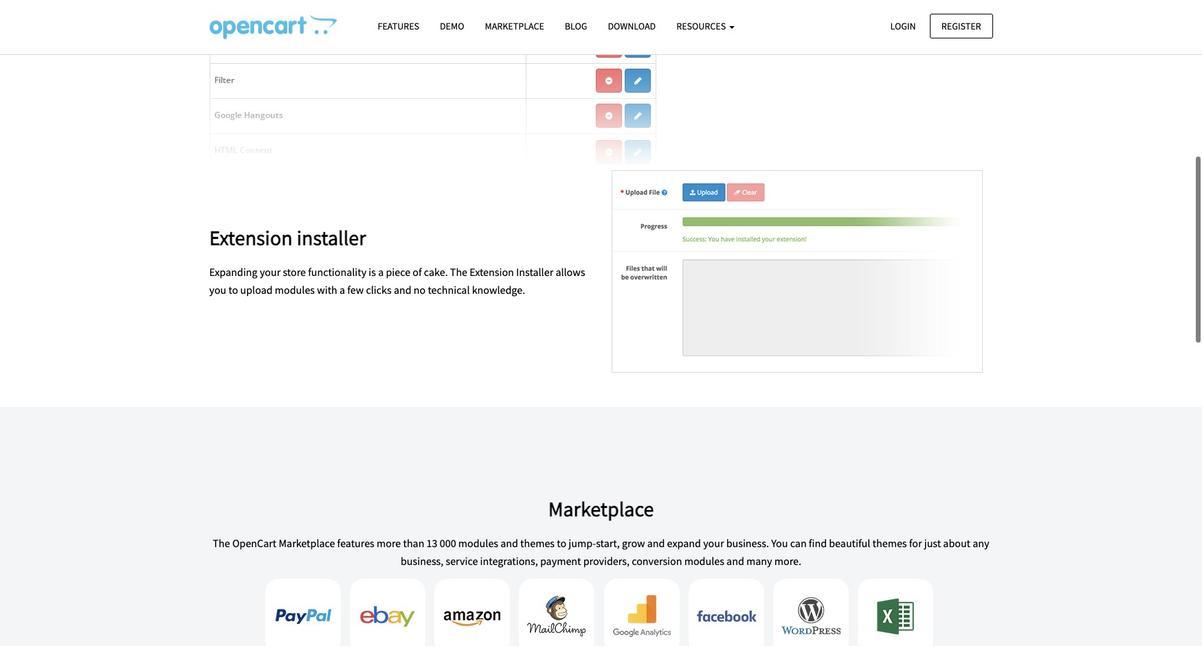 Task type: vqa. For each thing, say whether or not it's contained in the screenshot.
Nominate OpenCart for Favorite Open Source Business Application link
no



Task type: describe. For each thing, give the bounding box(es) containing it.
business,
[[401, 554, 444, 568]]

and up conversion
[[647, 537, 665, 551]]

extension inside expanding your store functionality is a piece of cake. the extension installer allows you to upload modules with a few clicks and no technical knowledge.
[[470, 265, 514, 279]]

download
[[608, 20, 656, 32]]

payment
[[540, 554, 581, 568]]

many
[[746, 554, 772, 568]]

with
[[317, 283, 337, 297]]

and down business.
[[727, 554, 744, 568]]

1 vertical spatial a
[[340, 283, 345, 297]]

google analytics image
[[604, 579, 680, 647]]

piece
[[386, 265, 410, 279]]

beautiful
[[829, 537, 871, 551]]

providers,
[[583, 554, 630, 568]]

modules inside expanding your store functionality is a piece of cake. the extension installer allows you to upload modules with a few clicks and no technical knowledge.
[[275, 283, 315, 297]]

login link
[[879, 13, 928, 38]]

the inside expanding your store functionality is a piece of cake. the extension installer allows you to upload modules with a few clicks and no technical knowledge.
[[450, 265, 467, 279]]

opencart - features image
[[209, 14, 336, 39]]

your inside expanding your store functionality is a piece of cake. the extension installer allows you to upload modules with a few clicks and no technical knowledge.
[[260, 265, 281, 279]]

download link
[[598, 14, 666, 39]]

demo
[[440, 20, 464, 32]]

integrations,
[[480, 554, 538, 568]]

service
[[446, 554, 478, 568]]

expand
[[667, 537, 701, 551]]

amazon image
[[435, 579, 510, 647]]

extension installer image
[[611, 170, 983, 373]]

ebay image
[[350, 579, 425, 647]]

technical
[[428, 283, 470, 297]]

start,
[[596, 537, 620, 551]]

of
[[413, 265, 422, 279]]

marketplace inside marketplace link
[[485, 20, 544, 32]]

blog link
[[555, 14, 598, 39]]

conversion
[[632, 554, 682, 568]]

expanding
[[209, 265, 258, 279]]

allows
[[556, 265, 585, 279]]

just
[[924, 537, 941, 551]]

your inside the opencart marketplace features more than 13 000 modules and themes to jump-start, grow and expand your business. you can find beautiful themes for just about any business, service integrations, payment providers, conversion modules and many more.
[[703, 537, 724, 551]]

upload
[[240, 283, 273, 297]]

marketplace inside the opencart marketplace features more than 13 000 modules and themes to jump-start, grow and expand your business. you can find beautiful themes for just about any business, service integrations, payment providers, conversion modules and many more.
[[279, 537, 335, 551]]

000
[[440, 537, 456, 551]]

blog
[[565, 20, 587, 32]]

business.
[[726, 537, 769, 551]]

for
[[909, 537, 922, 551]]

installer
[[297, 225, 366, 251]]



Task type: locate. For each thing, give the bounding box(es) containing it.
0 horizontal spatial the
[[213, 537, 230, 551]]

modules up service
[[458, 537, 498, 551]]

jump-
[[569, 537, 596, 551]]

facebook image
[[689, 579, 764, 647]]

to inside the opencart marketplace features more than 13 000 modules and themes to jump-start, grow and expand your business. you can find beautiful themes for just about any business, service integrations, payment providers, conversion modules and many more.
[[557, 537, 566, 551]]

a
[[378, 265, 384, 279], [340, 283, 345, 297]]

1 vertical spatial to
[[557, 537, 566, 551]]

functionality
[[308, 265, 366, 279]]

the
[[450, 265, 467, 279], [213, 537, 230, 551]]

marketplace up the start,
[[548, 496, 654, 522]]

can
[[790, 537, 807, 551]]

0 horizontal spatial themes
[[520, 537, 555, 551]]

and inside expanding your store functionality is a piece of cake. the extension installer allows you to upload modules with a few clicks and no technical knowledge.
[[394, 283, 411, 297]]

marketplace left features
[[279, 537, 335, 551]]

extension up knowledge. on the top
[[470, 265, 514, 279]]

more.
[[775, 554, 802, 568]]

1 vertical spatial your
[[703, 537, 724, 551]]

knowledge.
[[472, 283, 525, 297]]

features
[[337, 537, 375, 551]]

and
[[394, 283, 411, 297], [501, 537, 518, 551], [647, 537, 665, 551], [727, 554, 744, 568]]

2 vertical spatial modules
[[684, 554, 724, 568]]

2 vertical spatial marketplace
[[279, 537, 335, 551]]

1 vertical spatial marketplace
[[548, 496, 654, 522]]

to right 'you'
[[229, 283, 238, 297]]

0 horizontal spatial modules
[[275, 283, 315, 297]]

1 vertical spatial extension
[[470, 265, 514, 279]]

the inside the opencart marketplace features more than 13 000 modules and themes to jump-start, grow and expand your business. you can find beautiful themes for just about any business, service integrations, payment providers, conversion modules and many more.
[[213, 537, 230, 551]]

a left "few"
[[340, 283, 345, 297]]

installer
[[516, 265, 553, 279]]

modules down expand
[[684, 554, 724, 568]]

word press image
[[773, 579, 849, 647]]

1 horizontal spatial a
[[378, 265, 384, 279]]

few
[[347, 283, 364, 297]]

marketplace link
[[475, 14, 555, 39]]

resources link
[[666, 14, 745, 39]]

2 horizontal spatial marketplace
[[548, 496, 654, 522]]

store
[[283, 265, 306, 279]]

marketplace left blog
[[485, 20, 544, 32]]

2 themes from the left
[[873, 537, 907, 551]]

0 vertical spatial modules
[[275, 283, 315, 297]]

login
[[890, 20, 916, 32]]

0 horizontal spatial a
[[340, 283, 345, 297]]

cake.
[[424, 265, 448, 279]]

themes
[[520, 537, 555, 551], [873, 537, 907, 551]]

to inside expanding your store functionality is a piece of cake. the extension installer allows you to upload modules with a few clicks and no technical knowledge.
[[229, 283, 238, 297]]

resources
[[677, 20, 728, 32]]

the opencart marketplace features more than 13 000 modules and themes to jump-start, grow and expand your business. you can find beautiful themes for just about any business, service integrations, payment providers, conversion modules and many more.
[[213, 537, 990, 568]]

1 vertical spatial the
[[213, 537, 230, 551]]

1 horizontal spatial modules
[[458, 537, 498, 551]]

0 vertical spatial to
[[229, 283, 238, 297]]

to up payment in the left bottom of the page
[[557, 537, 566, 551]]

0 vertical spatial the
[[450, 265, 467, 279]]

a right is
[[378, 265, 384, 279]]

0 vertical spatial a
[[378, 265, 384, 279]]

opencart extensions image
[[209, 0, 656, 170]]

no
[[414, 283, 426, 297]]

more
[[377, 537, 401, 551]]

any
[[973, 537, 990, 551]]

expanding your store functionality is a piece of cake. the extension installer allows you to upload modules with a few clicks and no technical knowledge.
[[209, 265, 585, 297]]

modules
[[275, 283, 315, 297], [458, 537, 498, 551], [684, 554, 724, 568]]

demo link
[[430, 14, 475, 39]]

themes left for
[[873, 537, 907, 551]]

is
[[369, 265, 376, 279]]

your up upload
[[260, 265, 281, 279]]

find
[[809, 537, 827, 551]]

1 vertical spatial modules
[[458, 537, 498, 551]]

opencart
[[232, 537, 277, 551]]

clicks
[[366, 283, 392, 297]]

your
[[260, 265, 281, 279], [703, 537, 724, 551]]

excel image
[[858, 579, 934, 647]]

0 horizontal spatial to
[[229, 283, 238, 297]]

grow
[[622, 537, 645, 551]]

the left opencart at the left bottom
[[213, 537, 230, 551]]

extension up expanding
[[209, 225, 293, 251]]

the up technical
[[450, 265, 467, 279]]

1 horizontal spatial the
[[450, 265, 467, 279]]

paypal image
[[265, 579, 341, 647]]

0 horizontal spatial extension
[[209, 225, 293, 251]]

features link
[[367, 14, 430, 39]]

1 horizontal spatial marketplace
[[485, 20, 544, 32]]

0 vertical spatial marketplace
[[485, 20, 544, 32]]

themes up payment in the left bottom of the page
[[520, 537, 555, 551]]

and up integrations,
[[501, 537, 518, 551]]

marketplace
[[485, 20, 544, 32], [548, 496, 654, 522], [279, 537, 335, 551]]

1 horizontal spatial your
[[703, 537, 724, 551]]

register
[[942, 20, 981, 32]]

extension
[[209, 225, 293, 251], [470, 265, 514, 279]]

register link
[[930, 13, 993, 38]]

1 horizontal spatial to
[[557, 537, 566, 551]]

1 horizontal spatial themes
[[873, 537, 907, 551]]

0 horizontal spatial marketplace
[[279, 537, 335, 551]]

and left no
[[394, 283, 411, 297]]

1 themes from the left
[[520, 537, 555, 551]]

modules down store
[[275, 283, 315, 297]]

to
[[229, 283, 238, 297], [557, 537, 566, 551]]

you
[[771, 537, 788, 551]]

your right expand
[[703, 537, 724, 551]]

than
[[403, 537, 424, 551]]

0 vertical spatial your
[[260, 265, 281, 279]]

mailchimp image
[[519, 579, 595, 647]]

you
[[209, 283, 226, 297]]

0 vertical spatial extension
[[209, 225, 293, 251]]

extension installer
[[209, 225, 366, 251]]

1 horizontal spatial extension
[[470, 265, 514, 279]]

features
[[378, 20, 419, 32]]

0 horizontal spatial your
[[260, 265, 281, 279]]

13
[[427, 537, 438, 551]]

about
[[943, 537, 971, 551]]

2 horizontal spatial modules
[[684, 554, 724, 568]]



